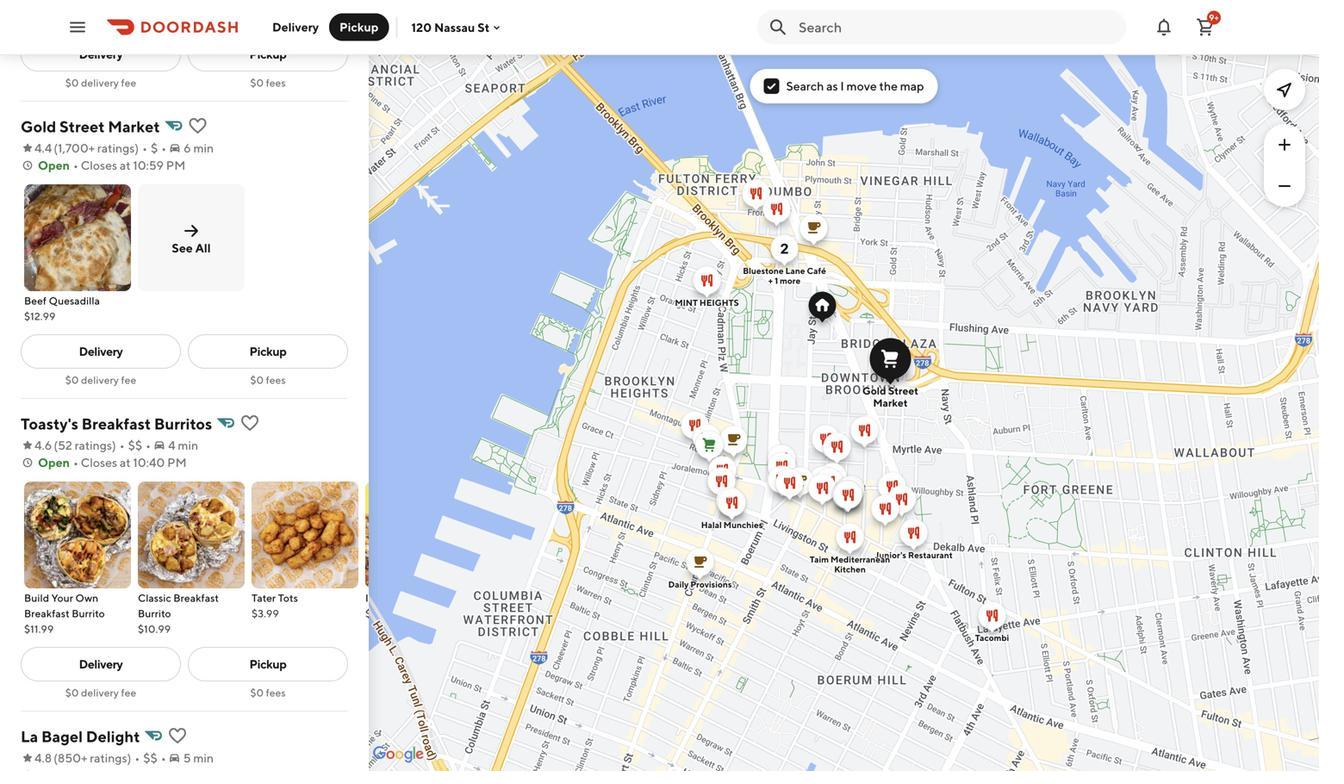 Task type: locate. For each thing, give the bounding box(es) containing it.
0 vertical spatial pm
[[166, 158, 185, 172]]

) for market
[[135, 141, 139, 155]]

ratings
[[97, 141, 135, 155], [75, 438, 112, 452], [90, 751, 127, 765]]

tacombi
[[975, 633, 1009, 643], [975, 633, 1009, 643]]

0 vertical spatial min
[[193, 141, 214, 155]]

pickup for pickup link corresponding to toasty's breakfast burritos
[[249, 657, 286, 671]]

1 vertical spatial $$
[[143, 751, 158, 765]]

junior's restaurant
[[875, 550, 953, 560], [875, 550, 953, 560]]

2 $0 fees from the top
[[250, 374, 286, 386]]

• up 10:40
[[146, 438, 151, 452]]

$$ up 10:40
[[128, 438, 142, 452]]

$4.00
[[365, 607, 395, 620]]

as
[[827, 79, 838, 93]]

pickup left 120
[[340, 20, 379, 34]]

0 horizontal spatial breakfast
[[24, 607, 70, 620]]

breakfast right classic
[[173, 592, 219, 604]]

$0 fees up click to add this store to your saved list image
[[250, 374, 286, 386]]

2 open from the top
[[38, 455, 70, 470]]

• down delight at the bottom
[[135, 751, 140, 765]]

pickup down delivery button at top
[[249, 47, 286, 61]]

min for market
[[193, 141, 214, 155]]

pickup
[[340, 20, 379, 34], [249, 47, 286, 61], [249, 344, 286, 358], [249, 657, 286, 671]]

1 vertical spatial pm
[[167, 455, 187, 470]]

min right the 5
[[193, 751, 214, 765]]

gold street market
[[21, 117, 160, 136], [863, 385, 919, 409], [863, 385, 919, 409]]

la bagel delight
[[21, 727, 140, 746]]

$0 down open menu image
[[65, 77, 79, 89]]

pickup inside button
[[340, 20, 379, 34]]

breakfast inside classic breakfast burrito $10.99
[[173, 592, 219, 604]]

delivery up delight at the bottom
[[81, 687, 119, 699]]

0 vertical spatial (
[[54, 141, 58, 155]]

52
[[58, 438, 72, 452]]

bluestone
[[743, 266, 784, 276], [743, 266, 784, 276]]

4.6
[[34, 438, 52, 452]]

delivery down build your own breakfast burrito $11.99
[[79, 657, 123, 671]]

0 vertical spatial closes
[[81, 158, 117, 172]]

) down delight at the bottom
[[127, 751, 131, 765]]

3 delivery from the top
[[81, 687, 119, 699]]

0 vertical spatial delivery
[[81, 77, 119, 89]]

$$ left the 5
[[143, 751, 158, 765]]

delivery for breakfast
[[81, 687, 119, 699]]

average rating of 4.8 out of 5 element
[[21, 750, 52, 767]]

at for street
[[120, 158, 131, 172]]

1 ( from the top
[[54, 141, 58, 155]]

$0 delivery fee down open menu image
[[65, 77, 136, 89]]

120 nassau st button
[[411, 20, 503, 34]]

1 vertical spatial $0 fees
[[250, 374, 286, 386]]

ratings for bagel
[[90, 751, 127, 765]]

1 fee from the top
[[121, 77, 136, 89]]

mediterranean
[[831, 554, 890, 564], [831, 554, 890, 564]]

0 vertical spatial $0 delivery fee
[[65, 77, 136, 89]]

iced coffee $4.00
[[365, 592, 421, 620]]

0 vertical spatial breakfast
[[82, 414, 151, 433]]

build your own breakfast burrito $11.99
[[24, 592, 105, 635]]

delivery
[[272, 20, 319, 34], [79, 47, 123, 61], [79, 344, 123, 358], [79, 657, 123, 671]]

1 burrito from the left
[[72, 607, 105, 620]]

min right 6
[[193, 141, 214, 155]]

café
[[807, 266, 826, 276], [807, 266, 826, 276]]

2 burrito from the left
[[138, 607, 171, 620]]

closes down ( 52 ratings )
[[81, 455, 117, 470]]

2 fee from the top
[[121, 374, 136, 386]]

0 horizontal spatial )
[[112, 438, 116, 452]]

pm down 4
[[167, 455, 187, 470]]

street
[[59, 117, 105, 136], [888, 385, 919, 397], [888, 385, 919, 397]]

open down 4.6
[[38, 455, 70, 470]]

5
[[183, 751, 191, 765]]

1 vertical spatial )
[[112, 438, 116, 452]]

at left 10:59
[[120, 158, 131, 172]]

classic breakfast burrito image
[[138, 482, 245, 589]]

3 $0 delivery fee from the top
[[65, 687, 136, 699]]

1 vertical spatial click to add this store to your saved list image
[[167, 726, 188, 746]]

fee for street
[[121, 374, 136, 386]]

2 vertical spatial pickup link
[[188, 647, 348, 682]]

+
[[768, 276, 773, 286], [768, 276, 773, 286]]

breakfast for toasty's
[[82, 414, 151, 433]]

2 vertical spatial )
[[127, 751, 131, 765]]

delivery
[[81, 77, 119, 89], [81, 374, 119, 386], [81, 687, 119, 699]]

pickup for pickup button
[[340, 20, 379, 34]]

2 horizontal spatial )
[[135, 141, 139, 155]]

2 vertical spatial $0 delivery fee
[[65, 687, 136, 699]]

market
[[108, 117, 160, 136], [873, 397, 908, 409], [873, 397, 908, 409]]

click to add this store to your saved list image for delight
[[167, 726, 188, 746]]

3 delivery link from the top
[[21, 647, 181, 682]]

2 at from the top
[[120, 455, 131, 470]]

2 vertical spatial delivery
[[81, 687, 119, 699]]

tater
[[252, 592, 276, 604]]

$0 fees down $3.99
[[250, 687, 286, 699]]

ratings up open • closes at 10:59 pm
[[97, 141, 135, 155]]

burrito inside classic breakfast burrito $10.99
[[138, 607, 171, 620]]

• down ( 52 ratings )
[[73, 455, 78, 470]]

$0 fees down delivery button at top
[[250, 77, 286, 89]]

burrito
[[72, 607, 105, 620], [138, 607, 171, 620]]

taim
[[810, 554, 829, 564], [810, 554, 829, 564]]

0 vertical spatial $$
[[128, 438, 142, 452]]

min for delight
[[193, 751, 214, 765]]

ratings up open • closes at 10:40 pm
[[75, 438, 112, 452]]

kitchen
[[834, 564, 866, 574], [834, 564, 866, 574]]

2 vertical spatial delivery link
[[21, 647, 181, 682]]

open down 4.4
[[38, 158, 70, 172]]

2 closes from the top
[[81, 455, 117, 470]]

1 $0 fees from the top
[[250, 77, 286, 89]]

1 vertical spatial open
[[38, 455, 70, 470]]

0 horizontal spatial burrito
[[72, 607, 105, 620]]

• $$
[[120, 438, 142, 452], [135, 751, 158, 765]]

1 vertical spatial $0 delivery fee
[[65, 374, 136, 386]]

burrito down own on the left bottom of the page
[[72, 607, 105, 620]]

$0 up toasty's
[[65, 374, 79, 386]]

2 vertical spatial breakfast
[[24, 607, 70, 620]]

2 vertical spatial (
[[54, 751, 58, 765]]

bluestone lane café + 1 more
[[743, 266, 826, 286], [743, 266, 826, 286]]

search as i move the map
[[786, 79, 924, 93]]

1 vertical spatial min
[[178, 438, 198, 452]]

pm for burritos
[[167, 455, 187, 470]]

1 vertical spatial delivery
[[81, 374, 119, 386]]

closes for street
[[81, 158, 117, 172]]

0 vertical spatial ratings
[[97, 141, 135, 155]]

1 closes from the top
[[81, 158, 117, 172]]

$$
[[128, 438, 142, 452], [143, 751, 158, 765]]

closes down ( 1,700+ ratings ) at the top left of page
[[81, 158, 117, 172]]

2 vertical spatial fee
[[121, 687, 136, 699]]

( right 4.4
[[54, 141, 58, 155]]

powered by google image
[[373, 746, 424, 763]]

pm for market
[[166, 158, 185, 172]]

ratings down delight at the bottom
[[90, 751, 127, 765]]

junior's
[[875, 550, 906, 560], [875, 550, 906, 560]]

fees
[[266, 77, 286, 89], [266, 374, 286, 386], [266, 687, 286, 699]]

map
[[900, 79, 924, 93]]

delivery link
[[21, 37, 181, 72], [21, 334, 181, 369], [21, 647, 181, 682]]

) left • $
[[135, 141, 139, 155]]

daily
[[668, 579, 689, 589], [668, 579, 689, 589]]

1 vertical spatial • $$
[[135, 751, 158, 765]]

build your own breakfast burrito image
[[24, 482, 131, 589]]

more
[[780, 276, 801, 286], [780, 276, 801, 286]]

open • closes at 10:40 pm
[[38, 455, 187, 470]]

1 horizontal spatial $$
[[143, 751, 158, 765]]

1 horizontal spatial )
[[127, 751, 131, 765]]

see
[[172, 241, 193, 255]]

$0 fees
[[250, 77, 286, 89], [250, 374, 286, 386], [250, 687, 286, 699]]

1 vertical spatial at
[[120, 455, 131, 470]]

delivery up toasty's breakfast burritos
[[81, 374, 119, 386]]

9+ button
[[1188, 10, 1223, 44]]

1 vertical spatial breakfast
[[173, 592, 219, 604]]

closes for breakfast
[[81, 455, 117, 470]]

$0 down $3.99
[[250, 687, 264, 699]]

mint
[[675, 298, 698, 308], [675, 298, 698, 308]]

min
[[193, 141, 214, 155], [178, 438, 198, 452], [193, 751, 214, 765]]

delivery left pickup button
[[272, 20, 319, 34]]

delight
[[86, 727, 140, 746]]

open menu image
[[67, 17, 88, 37]]

• $$ up 10:40
[[120, 438, 142, 452]]

at
[[120, 158, 131, 172], [120, 455, 131, 470]]

• $
[[142, 141, 158, 155]]

1 vertical spatial ratings
[[75, 438, 112, 452]]

delivery button
[[262, 13, 329, 41]]

lane
[[786, 266, 805, 276], [786, 266, 805, 276]]

munchies
[[724, 520, 763, 530], [724, 520, 763, 530]]

0 vertical spatial $0 fees
[[250, 77, 286, 89]]

•
[[142, 141, 147, 155], [161, 141, 166, 155], [73, 158, 78, 172], [120, 438, 125, 452], [146, 438, 151, 452], [73, 455, 78, 470], [135, 751, 140, 765], [161, 751, 166, 765]]

delivery down open menu image
[[81, 77, 119, 89]]

1 delivery from the top
[[81, 77, 119, 89]]

at left 10:40
[[120, 455, 131, 470]]

pickup link
[[188, 37, 348, 72], [188, 334, 348, 369], [188, 647, 348, 682]]

breakfast up the $11.99
[[24, 607, 70, 620]]

2 vertical spatial fees
[[266, 687, 286, 699]]

$0 delivery fee
[[65, 77, 136, 89], [65, 374, 136, 386], [65, 687, 136, 699]]

$0 fees for burritos
[[250, 687, 286, 699]]

) up open • closes at 10:40 pm
[[112, 438, 116, 452]]

2 horizontal spatial breakfast
[[173, 592, 219, 604]]

click to add this store to your saved list image up 6 min
[[187, 115, 208, 136]]

3 ( from the top
[[54, 751, 58, 765]]

1 vertical spatial fees
[[266, 374, 286, 386]]

2 delivery from the top
[[81, 374, 119, 386]]

• $$ down delight at the bottom
[[135, 751, 158, 765]]

0 vertical spatial at
[[120, 158, 131, 172]]

(
[[54, 141, 58, 155], [54, 438, 58, 452], [54, 751, 58, 765]]

pickup down $3.99
[[249, 657, 286, 671]]

provisions
[[690, 579, 732, 589], [690, 579, 732, 589]]

0 vertical spatial )
[[135, 141, 139, 155]]

delivery for street
[[81, 374, 119, 386]]

burrito down classic
[[138, 607, 171, 620]]

0 vertical spatial open
[[38, 158, 70, 172]]

toasty's
[[21, 414, 78, 433]]

) for delight
[[127, 751, 131, 765]]

1 vertical spatial (
[[54, 438, 58, 452]]

fee up ( 1,700+ ratings ) at the top left of page
[[121, 77, 136, 89]]

open
[[38, 158, 70, 172], [38, 455, 70, 470]]

0 vertical spatial delivery link
[[21, 37, 181, 72]]

1 pickup link from the top
[[188, 37, 348, 72]]

1 vertical spatial pickup link
[[188, 334, 348, 369]]

1 vertical spatial closes
[[81, 455, 117, 470]]

2 $0 delivery fee from the top
[[65, 374, 136, 386]]

2 fees from the top
[[266, 374, 286, 386]]

Store search: begin typing to search for stores available on DoorDash text field
[[799, 18, 1116, 37]]

open for toasty's
[[38, 455, 70, 470]]

3 pickup link from the top
[[188, 647, 348, 682]]

fee
[[121, 77, 136, 89], [121, 374, 136, 386], [121, 687, 136, 699]]

2 vertical spatial ratings
[[90, 751, 127, 765]]

0 vertical spatial click to add this store to your saved list image
[[187, 115, 208, 136]]

0 vertical spatial • $$
[[120, 438, 142, 452]]

2 vertical spatial $0 fees
[[250, 687, 286, 699]]

0 vertical spatial fee
[[121, 77, 136, 89]]

heights
[[700, 298, 739, 308], [700, 298, 739, 308]]

halal
[[701, 520, 722, 530], [701, 520, 722, 530]]

fee up toasty's breakfast burritos
[[121, 374, 136, 386]]

average rating of 4.4 out of 5 element
[[21, 140, 52, 157]]

1 open from the top
[[38, 158, 70, 172]]

zoom out image
[[1274, 176, 1295, 196]]

0 vertical spatial fees
[[266, 77, 286, 89]]

1 $0 delivery fee from the top
[[65, 77, 136, 89]]

0 horizontal spatial $$
[[128, 438, 142, 452]]

delivery down open menu image
[[79, 47, 123, 61]]

3 $0 fees from the top
[[250, 687, 286, 699]]

( right 4.6
[[54, 438, 58, 452]]

breakfast
[[82, 414, 151, 433], [173, 592, 219, 604], [24, 607, 70, 620]]

pickup up click to add this store to your saved list image
[[249, 344, 286, 358]]

breakfast up ( 52 ratings )
[[82, 414, 151, 433]]

mint heights
[[675, 298, 739, 308], [675, 298, 739, 308]]

2 ( from the top
[[54, 438, 58, 452]]

pm down 6
[[166, 158, 185, 172]]

min right 4
[[178, 438, 198, 452]]

$0 delivery fee up delight at the bottom
[[65, 687, 136, 699]]

4 min
[[168, 438, 198, 452]]

1 vertical spatial fee
[[121, 374, 136, 386]]

0 vertical spatial pickup link
[[188, 37, 348, 72]]

ratings for street
[[97, 141, 135, 155]]

3 fee from the top
[[121, 687, 136, 699]]

$0
[[65, 77, 79, 89], [250, 77, 264, 89], [65, 374, 79, 386], [250, 374, 264, 386], [65, 687, 79, 699], [250, 687, 264, 699]]

850+
[[58, 751, 87, 765]]

zoom in image
[[1274, 134, 1295, 155]]

tater tots image
[[252, 482, 358, 589]]

1 horizontal spatial breakfast
[[82, 414, 151, 433]]

map region
[[251, 0, 1319, 771]]

)
[[135, 141, 139, 155], [112, 438, 116, 452], [127, 751, 131, 765]]

delivery link for street
[[21, 334, 181, 369]]

daily provisions
[[668, 579, 732, 589], [668, 579, 732, 589]]

$3.99
[[252, 607, 279, 620]]

2 delivery link from the top
[[21, 334, 181, 369]]

1 vertical spatial delivery link
[[21, 334, 181, 369]]

beef quesadilla $12.99
[[24, 295, 100, 322]]

fee up delight at the bottom
[[121, 687, 136, 699]]

breakfast inside build your own breakfast burrito $11.99
[[24, 607, 70, 620]]

3 fees from the top
[[266, 687, 286, 699]]

1 horizontal spatial burrito
[[138, 607, 171, 620]]

$0 delivery fee up toasty's breakfast burritos
[[65, 374, 136, 386]]

2 vertical spatial min
[[193, 751, 214, 765]]

bagel
[[41, 727, 83, 746]]

2 pickup link from the top
[[188, 334, 348, 369]]

1 at from the top
[[120, 158, 131, 172]]

click to add this store to your saved list image up the 5
[[167, 726, 188, 746]]

( right 4.8
[[54, 751, 58, 765]]

click to add this store to your saved list image
[[187, 115, 208, 136], [167, 726, 188, 746]]

restaurant
[[908, 550, 953, 560], [908, 550, 953, 560]]



Task type: describe. For each thing, give the bounding box(es) containing it.
120 nassau st
[[411, 20, 490, 34]]

pickup link for toasty's breakfast burritos
[[188, 647, 348, 682]]

Search as I move the map checkbox
[[764, 78, 779, 94]]

( 850+ ratings )
[[54, 751, 131, 765]]

st
[[478, 20, 490, 34]]

( for toasty's
[[54, 438, 58, 452]]

click to add this store to your saved list image for market
[[187, 115, 208, 136]]

move
[[847, 79, 877, 93]]

search
[[786, 79, 824, 93]]

fee for breakfast
[[121, 687, 136, 699]]

build
[[24, 592, 49, 604]]

quesadilla
[[49, 295, 100, 307]]

$0 delivery fee for breakfast
[[65, 687, 136, 699]]

notification bell image
[[1154, 17, 1174, 37]]

fees for gold street market
[[266, 374, 286, 386]]

1 items, open order cart image
[[1195, 17, 1216, 37]]

• left $
[[142, 141, 147, 155]]

10:40
[[133, 455, 165, 470]]

$$ for delight
[[143, 751, 158, 765]]

$0 delivery fee for street
[[65, 374, 136, 386]]

burrito inside build your own breakfast burrito $11.99
[[72, 607, 105, 620]]

i
[[841, 79, 844, 93]]

$0 up click to add this store to your saved list image
[[250, 374, 264, 386]]

fees for toasty's breakfast burritos
[[266, 687, 286, 699]]

$$ for burritos
[[128, 438, 142, 452]]

iced
[[365, 592, 386, 604]]

pickup button
[[329, 13, 389, 41]]

pickup link for gold street market
[[188, 334, 348, 369]]

( 52 ratings )
[[54, 438, 116, 452]]

• down the "1,700+"
[[73, 158, 78, 172]]

120
[[411, 20, 432, 34]]

nassau
[[434, 20, 475, 34]]

own
[[75, 592, 98, 604]]

$0 down delivery button at top
[[250, 77, 264, 89]]

1,700+
[[58, 141, 95, 155]]

6 min
[[184, 141, 214, 155]]

your
[[51, 592, 73, 604]]

click to add this store to your saved list image
[[239, 413, 260, 433]]

tots
[[278, 592, 298, 604]]

beef
[[24, 295, 47, 307]]

breakfast for classic
[[173, 592, 219, 604]]

5 min
[[183, 751, 214, 765]]

burritos
[[154, 414, 212, 433]]

all
[[195, 241, 211, 255]]

the
[[879, 79, 898, 93]]

classic breakfast burrito $10.99
[[138, 592, 219, 635]]

average rating of 4.6 out of 5 element
[[21, 437, 52, 454]]

ratings for breakfast
[[75, 438, 112, 452]]

min for burritos
[[178, 438, 198, 452]]

delivery down quesadilla at the left
[[79, 344, 123, 358]]

see all link
[[134, 184, 248, 291]]

4
[[168, 438, 175, 452]]

4.8
[[34, 751, 52, 765]]

9+
[[1209, 12, 1219, 22]]

open for gold
[[38, 158, 70, 172]]

see all
[[172, 241, 211, 255]]

( 1,700+ ratings )
[[54, 141, 139, 155]]

$10.99
[[138, 623, 171, 635]]

$11.99
[[24, 623, 54, 635]]

$0 up la bagel delight at the bottom left
[[65, 687, 79, 699]]

• $$ for burritos
[[120, 438, 142, 452]]

• right $
[[161, 141, 166, 155]]

tater tots $3.99
[[252, 592, 298, 620]]

coffee
[[388, 592, 421, 604]]

la
[[21, 727, 38, 746]]

beef quesadilla image
[[24, 184, 131, 291]]

recenter the map image
[[1274, 79, 1295, 100]]

• up open • closes at 10:40 pm
[[120, 438, 125, 452]]

at for breakfast
[[120, 455, 131, 470]]

( for gold
[[54, 141, 58, 155]]

toasty's breakfast burritos
[[21, 414, 212, 433]]

delivery link for breakfast
[[21, 647, 181, 682]]

$12.99
[[24, 310, 55, 322]]

( for la
[[54, 751, 58, 765]]

1 delivery link from the top
[[21, 37, 181, 72]]

1 fees from the top
[[266, 77, 286, 89]]

$0 fees for market
[[250, 374, 286, 386]]

4.4
[[34, 141, 52, 155]]

pickup for gold street market pickup link
[[249, 344, 286, 358]]

10:59
[[133, 158, 164, 172]]

classic
[[138, 592, 171, 604]]

pickup for third pickup link from the bottom of the page
[[249, 47, 286, 61]]

$
[[151, 141, 158, 155]]

• left the 5
[[161, 751, 166, 765]]

6
[[184, 141, 191, 155]]

• $$ for delight
[[135, 751, 158, 765]]

) for burritos
[[112, 438, 116, 452]]

open • closes at 10:59 pm
[[38, 158, 185, 172]]

delivery inside button
[[272, 20, 319, 34]]



Task type: vqa. For each thing, say whether or not it's contained in the screenshot.
'to'
no



